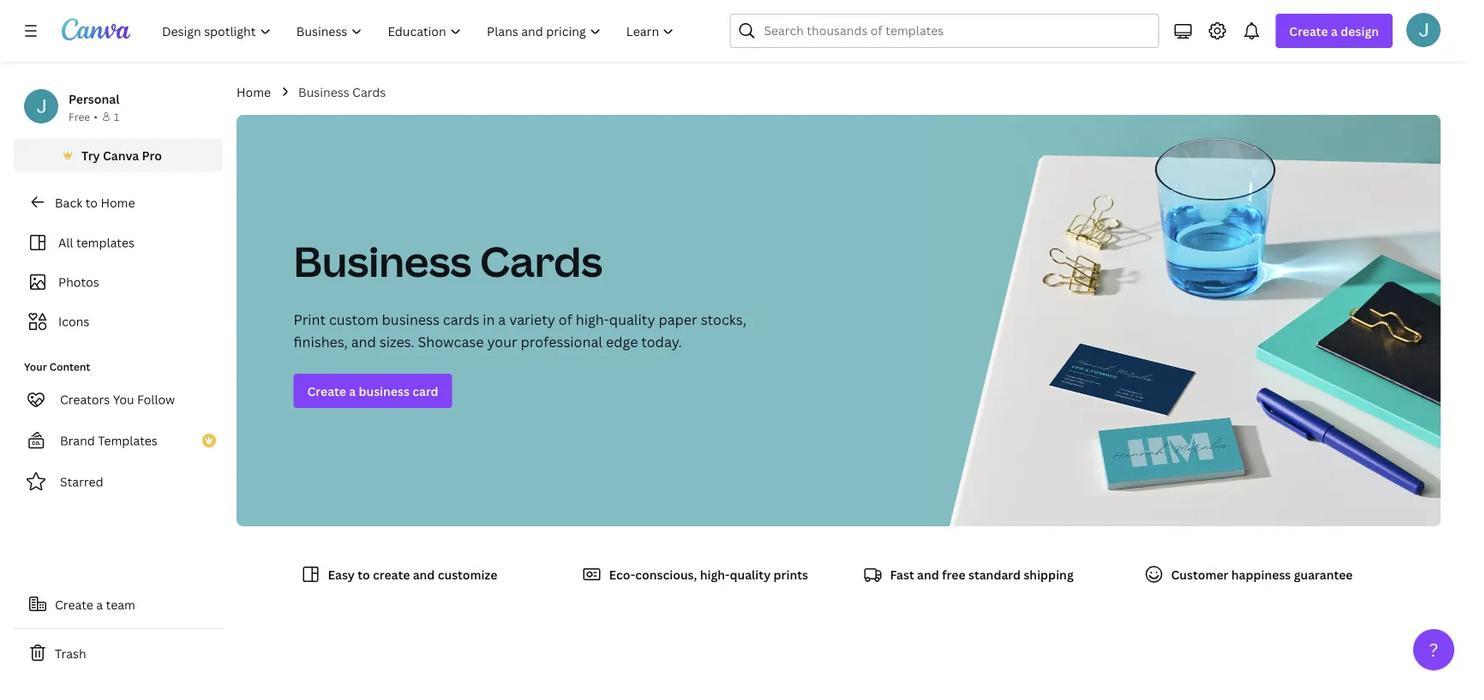 Task type: locate. For each thing, give the bounding box(es) containing it.
a for create a design
[[1332, 23, 1339, 39]]

canva
[[103, 147, 139, 163]]

standard
[[969, 566, 1021, 583]]

free •
[[69, 109, 98, 123]]

a right in
[[499, 310, 506, 329]]

free
[[943, 566, 966, 583]]

1 horizontal spatial to
[[358, 566, 370, 583]]

create a design button
[[1276, 14, 1393, 48]]

back
[[55, 194, 83, 211]]

all templates link
[[24, 226, 213, 259]]

a left the design
[[1332, 23, 1339, 39]]

cards
[[353, 84, 386, 100], [480, 232, 603, 289]]

create for create a business card
[[307, 383, 346, 399]]

1 vertical spatial home
[[101, 194, 135, 211]]

and down custom
[[351, 333, 376, 351]]

0 vertical spatial create
[[1290, 23, 1329, 39]]

home
[[237, 84, 271, 100], [101, 194, 135, 211]]

creators you follow
[[60, 391, 175, 408]]

starred
[[60, 474, 103, 490]]

business right home link
[[299, 84, 350, 100]]

business cards
[[299, 84, 386, 100], [294, 232, 603, 289]]

photos link
[[24, 266, 213, 298]]

business
[[299, 84, 350, 100], [294, 232, 472, 289]]

try canva pro
[[82, 147, 162, 163]]

0 vertical spatial quality
[[610, 310, 656, 329]]

high- inside print custom business cards in a variety of high-quality paper stocks, finishes, and sizes. showcase your professional edge today.
[[576, 310, 610, 329]]

templates
[[98, 433, 158, 449]]

a
[[1332, 23, 1339, 39], [499, 310, 506, 329], [349, 383, 356, 399], [96, 596, 103, 613]]

a for create a team
[[96, 596, 103, 613]]

to right easy
[[358, 566, 370, 583]]

1 vertical spatial business cards
[[294, 232, 603, 289]]

0 horizontal spatial to
[[85, 194, 98, 211]]

customer
[[1172, 566, 1229, 583]]

1 horizontal spatial high-
[[700, 566, 730, 583]]

sizes.
[[380, 333, 415, 351]]

quality
[[610, 310, 656, 329], [730, 566, 771, 583]]

business
[[382, 310, 440, 329], [359, 383, 410, 399]]

create inside button
[[55, 596, 93, 613]]

business inside print custom business cards in a variety of high-quality paper stocks, finishes, and sizes. showcase your professional edge today.
[[382, 310, 440, 329]]

your
[[24, 360, 47, 374]]

create a team
[[55, 596, 135, 613]]

high-
[[576, 310, 610, 329], [700, 566, 730, 583]]

variety
[[510, 310, 556, 329]]

prints
[[774, 566, 809, 583]]

to right back
[[85, 194, 98, 211]]

john smith image
[[1407, 13, 1441, 47]]

finishes,
[[294, 333, 348, 351]]

quality left the prints
[[730, 566, 771, 583]]

0 horizontal spatial high-
[[576, 310, 610, 329]]

1 vertical spatial high-
[[700, 566, 730, 583]]

to for back
[[85, 194, 98, 211]]

1 vertical spatial business
[[294, 232, 472, 289]]

0 horizontal spatial and
[[351, 333, 376, 351]]

1 vertical spatial create
[[307, 383, 346, 399]]

all
[[58, 235, 73, 251]]

0 horizontal spatial create
[[55, 596, 93, 613]]

cards down top level navigation element
[[353, 84, 386, 100]]

card
[[413, 383, 439, 399]]

1 horizontal spatial home
[[237, 84, 271, 100]]

create left the design
[[1290, 23, 1329, 39]]

and left 'free'
[[918, 566, 940, 583]]

cards up variety
[[480, 232, 603, 289]]

high- right the conscious,
[[700, 566, 730, 583]]

a left team
[[96, 596, 103, 613]]

try
[[82, 147, 100, 163]]

print custom business cards in a variety of high-quality paper stocks, finishes, and sizes. showcase your professional edge today.
[[294, 310, 747, 351]]

0 vertical spatial high-
[[576, 310, 610, 329]]

0 vertical spatial cards
[[353, 84, 386, 100]]

quality up edge
[[610, 310, 656, 329]]

0 vertical spatial business
[[299, 84, 350, 100]]

custom
[[329, 310, 379, 329]]

0 vertical spatial home
[[237, 84, 271, 100]]

and
[[351, 333, 376, 351], [413, 566, 435, 583], [918, 566, 940, 583]]

free
[[69, 109, 90, 123]]

and right create
[[413, 566, 435, 583]]

to inside back to home link
[[85, 194, 98, 211]]

1 horizontal spatial cards
[[480, 232, 603, 289]]

top level navigation element
[[151, 14, 689, 48]]

0 vertical spatial business
[[382, 310, 440, 329]]

2 horizontal spatial create
[[1290, 23, 1329, 39]]

try canva pro button
[[14, 139, 223, 172]]

1 vertical spatial business
[[359, 383, 410, 399]]

create
[[373, 566, 410, 583]]

eco-conscious, high-quality prints
[[609, 566, 809, 583]]

create a team button
[[14, 587, 223, 622]]

to
[[85, 194, 98, 211], [358, 566, 370, 583]]

0 vertical spatial to
[[85, 194, 98, 211]]

a inside button
[[96, 596, 103, 613]]

2 vertical spatial create
[[55, 596, 93, 613]]

Search search field
[[764, 15, 1149, 47]]

to for easy
[[358, 566, 370, 583]]

business up "sizes."
[[382, 310, 440, 329]]

a for create a business card
[[349, 383, 356, 399]]

content
[[49, 360, 90, 374]]

1 vertical spatial to
[[358, 566, 370, 583]]

high- right of
[[576, 310, 610, 329]]

0 horizontal spatial quality
[[610, 310, 656, 329]]

•
[[94, 109, 98, 123]]

edge
[[606, 333, 638, 351]]

easy to create and customize
[[328, 566, 498, 583]]

a inside dropdown button
[[1332, 23, 1339, 39]]

2 horizontal spatial and
[[918, 566, 940, 583]]

brand templates link
[[14, 424, 223, 458]]

create down finishes,
[[307, 383, 346, 399]]

pro
[[142, 147, 162, 163]]

create inside dropdown button
[[1290, 23, 1329, 39]]

customize
[[438, 566, 498, 583]]

and inside print custom business cards in a variety of high-quality paper stocks, finishes, and sizes. showcase your professional edge today.
[[351, 333, 376, 351]]

None search field
[[730, 14, 1160, 48]]

create left team
[[55, 596, 93, 613]]

a down custom
[[349, 383, 356, 399]]

create a design
[[1290, 23, 1380, 39]]

1 horizontal spatial create
[[307, 383, 346, 399]]

create
[[1290, 23, 1329, 39], [307, 383, 346, 399], [55, 596, 93, 613]]

paper
[[659, 310, 698, 329]]

1 vertical spatial cards
[[480, 232, 603, 289]]

fast and free standard shipping
[[891, 566, 1074, 583]]

cards
[[443, 310, 480, 329]]

business up custom
[[294, 232, 472, 289]]

business inside create a business card link
[[359, 383, 410, 399]]

1 horizontal spatial quality
[[730, 566, 771, 583]]

1
[[114, 109, 119, 123]]

business left card
[[359, 383, 410, 399]]



Task type: describe. For each thing, give the bounding box(es) containing it.
1 vertical spatial quality
[[730, 566, 771, 583]]

create for create a design
[[1290, 23, 1329, 39]]

you
[[113, 391, 134, 408]]

shipping
[[1024, 566, 1074, 583]]

creators
[[60, 391, 110, 408]]

create a business card link
[[294, 374, 452, 408]]

icons link
[[24, 305, 213, 338]]

back to home link
[[14, 185, 223, 220]]

? button
[[1414, 629, 1455, 671]]

of
[[559, 310, 573, 329]]

all templates
[[58, 235, 135, 251]]

photos
[[58, 274, 99, 290]]

trash link
[[14, 636, 223, 671]]

1 horizontal spatial and
[[413, 566, 435, 583]]

design
[[1341, 23, 1380, 39]]

templates
[[76, 235, 135, 251]]

showcase
[[418, 333, 484, 351]]

in
[[483, 310, 495, 329]]

stocks,
[[701, 310, 747, 329]]

0 vertical spatial business cards
[[299, 84, 386, 100]]

happiness
[[1232, 566, 1292, 583]]

team
[[106, 596, 135, 613]]

?
[[1430, 638, 1439, 662]]

quality inside print custom business cards in a variety of high-quality paper stocks, finishes, and sizes. showcase your professional edge today.
[[610, 310, 656, 329]]

your content
[[24, 360, 90, 374]]

create for create a team
[[55, 596, 93, 613]]

back to home
[[55, 194, 135, 211]]

print
[[294, 310, 326, 329]]

customer happiness guarantee
[[1172, 566, 1354, 583]]

easy
[[328, 566, 355, 583]]

home link
[[237, 82, 271, 101]]

conscious,
[[636, 566, 697, 583]]

today.
[[642, 333, 682, 351]]

eco-
[[609, 566, 636, 583]]

brand
[[60, 433, 95, 449]]

follow
[[137, 391, 175, 408]]

guarantee
[[1295, 566, 1354, 583]]

trash
[[55, 645, 86, 662]]

business for cards
[[382, 310, 440, 329]]

flat lay of canva business cards on top of a desk image
[[899, 115, 1448, 527]]

create a business card
[[307, 383, 439, 399]]

brand templates
[[60, 433, 158, 449]]

fast
[[891, 566, 915, 583]]

a inside print custom business cards in a variety of high-quality paper stocks, finishes, and sizes. showcase your professional edge today.
[[499, 310, 506, 329]]

professional
[[521, 333, 603, 351]]

creators you follow link
[[14, 382, 223, 417]]

your
[[487, 333, 518, 351]]

starred link
[[14, 465, 223, 499]]

personal
[[69, 90, 120, 107]]

0 horizontal spatial cards
[[353, 84, 386, 100]]

business for card
[[359, 383, 410, 399]]

0 horizontal spatial home
[[101, 194, 135, 211]]

icons
[[58, 313, 89, 330]]



Task type: vqa. For each thing, say whether or not it's contained in the screenshot.
Home link
yes



